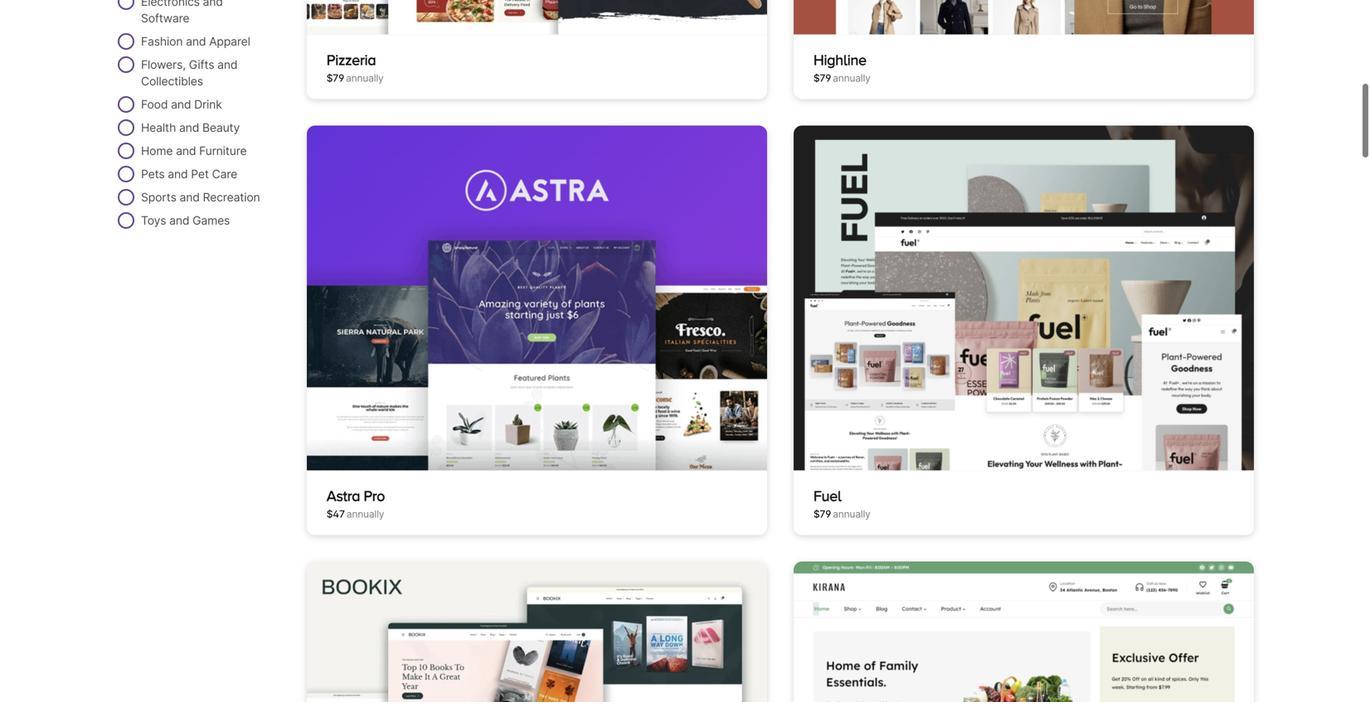 Task type: describe. For each thing, give the bounding box(es) containing it.
highline $79 annually
[[814, 51, 871, 84]]

flowers,
[[141, 58, 186, 72]]

annually for fuel
[[833, 509, 871, 521]]

sports and recreation
[[141, 190, 260, 205]]

pizzeria $79 annually
[[327, 51, 384, 84]]

and for apparel
[[186, 34, 206, 49]]

astra pro $47 annually
[[327, 488, 385, 521]]

and for furniture
[[176, 144, 196, 158]]

annually for pizzeria
[[346, 72, 384, 84]]

and for recreation
[[180, 190, 200, 205]]

highline link
[[814, 51, 867, 68]]

annually for highline
[[833, 72, 871, 84]]

fashion
[[141, 34, 183, 49]]

pets
[[141, 167, 165, 181]]

pet
[[191, 167, 209, 181]]

apparel
[[209, 34, 250, 49]]

flowers, gifts and collectibles
[[141, 58, 238, 88]]

beauty
[[202, 121, 240, 135]]

and for software
[[203, 0, 223, 9]]

$47
[[327, 509, 345, 521]]

fuel
[[814, 488, 842, 505]]

fashion and apparel
[[141, 34, 250, 49]]

gifts
[[189, 58, 214, 72]]

health
[[141, 121, 176, 135]]

and for pet
[[168, 167, 188, 181]]

electronics and software
[[141, 0, 223, 25]]

$79 for fuel
[[814, 509, 832, 521]]

drink
[[194, 97, 222, 112]]

software
[[141, 11, 190, 25]]

$79 for highline
[[814, 72, 832, 84]]

furniture
[[199, 144, 247, 158]]

games
[[193, 214, 230, 228]]

food
[[141, 97, 168, 112]]



Task type: locate. For each thing, give the bounding box(es) containing it.
collectibles
[[141, 74, 203, 88]]

$79 down the pizzeria "link"
[[327, 72, 344, 84]]

health and beauty
[[141, 121, 240, 135]]

care
[[212, 167, 237, 181]]

and down collectibles
[[171, 97, 191, 112]]

$79 down fuel link
[[814, 509, 832, 521]]

fuel link
[[814, 488, 842, 505]]

and up gifts
[[186, 34, 206, 49]]

food and drink
[[141, 97, 222, 112]]

pizzeria
[[327, 51, 376, 68]]

recreation
[[203, 190, 260, 205]]

$79 for pizzeria
[[327, 72, 344, 84]]

annually
[[346, 72, 384, 84], [833, 72, 871, 84], [347, 509, 384, 521], [833, 509, 871, 521]]

and for drink
[[171, 97, 191, 112]]

pizzeria link
[[327, 51, 376, 68]]

annually down pro
[[347, 509, 384, 521]]

and up pets and pet care
[[176, 144, 196, 158]]

and for beauty
[[179, 121, 199, 135]]

annually down fuel link
[[833, 509, 871, 521]]

$79 inside 'pizzeria $79 annually'
[[327, 72, 344, 84]]

annually inside highline $79 annually
[[833, 72, 871, 84]]

and down pets and pet care
[[180, 190, 200, 205]]

and right toys
[[169, 214, 189, 228]]

astra
[[327, 488, 360, 505]]

$79 inside fuel $79 annually
[[814, 509, 832, 521]]

fuel $79 annually
[[814, 488, 871, 521]]

$79 down highline link
[[814, 72, 832, 84]]

$79 inside highline $79 annually
[[814, 72, 832, 84]]

annually inside 'pizzeria $79 annually'
[[346, 72, 384, 84]]

toys and games
[[141, 214, 230, 228]]

pro
[[364, 488, 385, 505]]

pets and pet care
[[141, 167, 237, 181]]

and up apparel
[[203, 0, 223, 9]]

highline
[[814, 51, 867, 68]]

and inside the flowers, gifts and collectibles
[[217, 58, 238, 72]]

toys
[[141, 214, 166, 228]]

astra pro link
[[327, 488, 385, 505]]

and left "pet"
[[168, 167, 188, 181]]

and down apparel
[[217, 58, 238, 72]]

and up home and furniture
[[179, 121, 199, 135]]

annually down highline link
[[833, 72, 871, 84]]

and inside electronics and software
[[203, 0, 223, 9]]

annually down the pizzeria "link"
[[346, 72, 384, 84]]

$79
[[327, 72, 344, 84], [814, 72, 832, 84], [814, 509, 832, 521]]

and
[[203, 0, 223, 9], [186, 34, 206, 49], [217, 58, 238, 72], [171, 97, 191, 112], [179, 121, 199, 135], [176, 144, 196, 158], [168, 167, 188, 181], [180, 190, 200, 205], [169, 214, 189, 228]]

home
[[141, 144, 173, 158]]

sports
[[141, 190, 177, 205]]

and for games
[[169, 214, 189, 228]]

home and furniture
[[141, 144, 247, 158]]

electronics
[[141, 0, 200, 9]]

annually inside "astra pro $47 annually"
[[347, 509, 384, 521]]

annually inside fuel $79 annually
[[833, 509, 871, 521]]



Task type: vqa. For each thing, say whether or not it's contained in the screenshot.
top external link image
no



